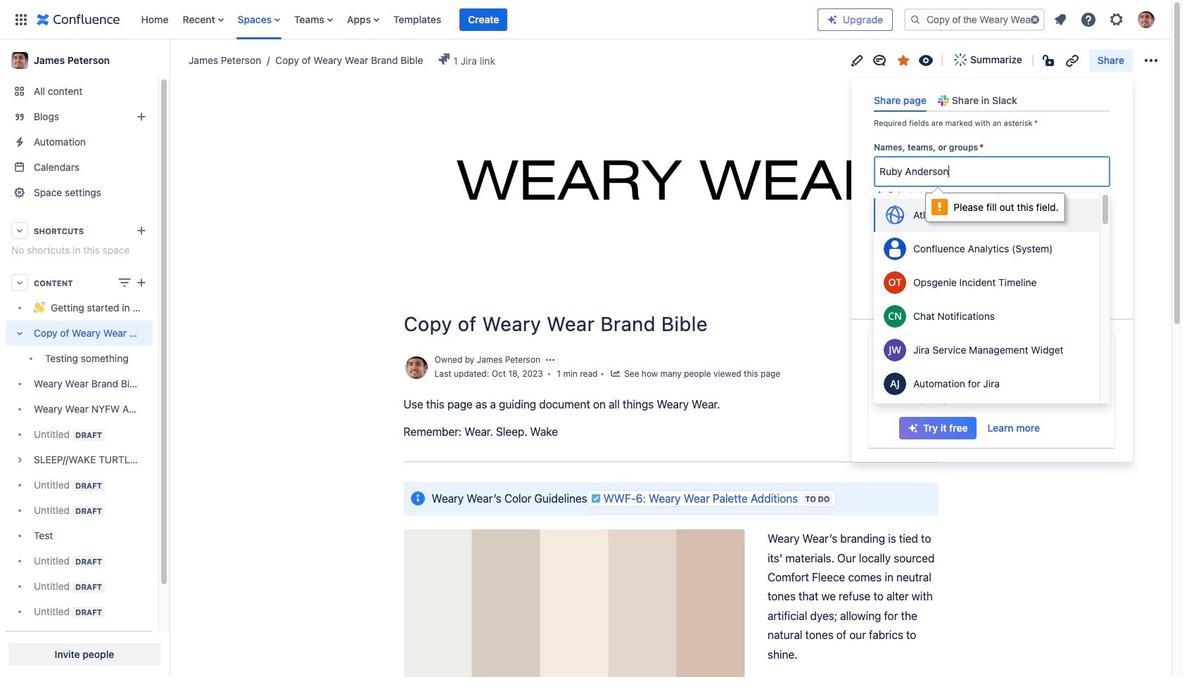 Task type: describe. For each thing, give the bounding box(es) containing it.
tree item inside space element
[[6, 321, 153, 372]]

global element
[[8, 0, 818, 39]]

list for premium icon
[[1048, 7, 1163, 32]]

collapse sidebar image
[[153, 46, 184, 75]]

Anything they should know? text field
[[874, 226, 1111, 279]]

manage page ownership image
[[545, 355, 556, 366]]

clear search session image
[[1030, 14, 1041, 25]]

add shortcut image
[[133, 222, 150, 239]]

premium image
[[827, 14, 838, 25]]

copy link image
[[1064, 52, 1081, 69]]

neutrals.png image
[[404, 530, 745, 678]]

more actions image
[[1143, 52, 1160, 69]]

Search field
[[904, 8, 1045, 31]]

no restrictions image
[[1041, 52, 1058, 69]]

appswitcher icon image
[[13, 11, 30, 28]]

your profile and preferences image
[[1138, 11, 1155, 28]]

unstar image
[[895, 52, 912, 69]]

list for the appswitcher icon
[[134, 0, 818, 39]]

panel info image
[[409, 491, 426, 507]]



Task type: vqa. For each thing, say whether or not it's contained in the screenshot.
Comment image on the top of the page
no



Task type: locate. For each thing, give the bounding box(es) containing it.
group
[[899, 417, 1049, 440]]

settings icon image
[[1108, 11, 1125, 28]]

search image
[[910, 14, 921, 25]]

1 horizontal spatial list
[[1048, 7, 1163, 32]]

list item inside global element
[[460, 8, 508, 31]]

tab list
[[868, 89, 1116, 112]]

error image
[[874, 190, 885, 201]]

tree inside space element
[[6, 296, 153, 650]]

edit this page image
[[849, 52, 866, 69]]

change view image
[[116, 274, 133, 291]]

confluence image
[[37, 11, 120, 28], [37, 11, 120, 28]]

list item
[[460, 8, 508, 31]]

banner
[[0, 0, 1172, 39]]

None text field
[[880, 165, 952, 179]]

create a page image
[[133, 274, 150, 291]]

0 horizontal spatial list
[[134, 0, 818, 39]]

create a blog image
[[133, 108, 150, 125]]

list
[[134, 0, 818, 39], [1048, 7, 1163, 32]]

tree item
[[6, 321, 153, 372]]

space element
[[0, 39, 169, 678]]

tree
[[6, 296, 153, 650]]

stop watching image
[[918, 52, 935, 69]]

notification icon image
[[1052, 11, 1069, 28]]

None search field
[[904, 8, 1045, 31]]

help icon image
[[1080, 11, 1097, 28]]

more information about james peterson image
[[404, 355, 429, 381]]



